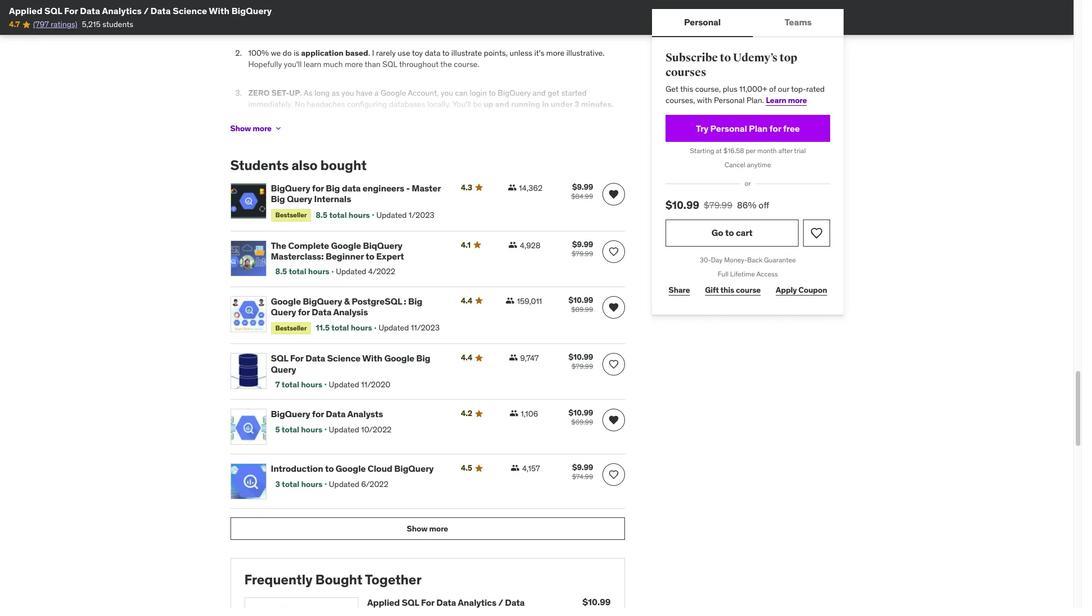 Task type: describe. For each thing, give the bounding box(es) containing it.
throughout
[[399, 59, 439, 69]]

1 vertical spatial show more
[[407, 524, 448, 534]]

hours for complete
[[308, 267, 330, 277]]

sql down together
[[402, 597, 419, 609]]

the for it's
[[440, 59, 452, 69]]

data inside google bigquery & postgresql : big query for data analysis
[[312, 307, 331, 318]]

query inside sql for data science with google big query
[[271, 364, 296, 375]]

3 wishlist image from the top
[[608, 470, 619, 481]]

sql inside sql for data science with google big query
[[271, 353, 288, 364]]

sql inside ". i rarely use toy data to illustrate points, unless it's more illustrative. hopefully you'll learn much more than sql throughout the course."
[[382, 59, 397, 69]]

4.5
[[461, 464, 472, 474]]

0 vertical spatial show more
[[230, 123, 272, 133]]

no
[[295, 99, 305, 109]]

course,
[[695, 84, 721, 94]]

with inside sql for data science with google big query
[[362, 353, 382, 364]]

and i explain everything precisely and with abundant context. i have over a decade of industry experience over have taught this at the university level.
[[248, 8, 621, 29]]

8.5 for updated 1/2023
[[316, 210, 327, 220]]

0 horizontal spatial applied sql for data analytics / data science with bigquery
[[9, 5, 272, 16]]

go to cart
[[711, 227, 752, 239]]

2 horizontal spatial for
[[421, 597, 434, 609]]

total for for
[[282, 380, 299, 390]]

course
[[736, 285, 761, 295]]

1 over from the left
[[248, 19, 263, 29]]

data inside bigquery for big data engineers - master big query internals
[[342, 183, 361, 194]]

0 vertical spatial for
[[64, 5, 78, 16]]

total right 11.5
[[331, 323, 349, 333]]

to right introduction
[[325, 464, 334, 475]]

$9.99 $79.99
[[572, 239, 593, 258]]

$10.99 $69.99
[[569, 408, 593, 427]]

wishlist image for to
[[608, 246, 619, 257]]

$10.99 for $10.99 $69.99
[[569, 408, 593, 418]]

we
[[271, 48, 281, 58]]

0 vertical spatial applied
[[9, 5, 42, 16]]

frequently bought together
[[244, 571, 422, 589]]

0 horizontal spatial analytics
[[102, 5, 142, 16]]

0 horizontal spatial science
[[173, 5, 207, 16]]

login
[[470, 88, 487, 98]]

updated down :
[[379, 323, 409, 333]]

be
[[473, 99, 482, 109]]

8.5 total hours for updated 4/2022
[[275, 267, 330, 277]]

big inside google bigquery & postgresql : big query for data analysis
[[408, 296, 422, 307]]

free
[[783, 123, 800, 134]]

engineers
[[363, 183, 404, 194]]

0 vertical spatial with
[[209, 5, 229, 16]]

sql for data science with google big query link
[[271, 353, 447, 375]]

$10.99 $79.99 86% off
[[665, 198, 769, 212]]

bigquery inside google bigquery & postgresql : big query for data analysis
[[303, 296, 342, 307]]

updated 11/2020
[[329, 380, 390, 390]]

0 vertical spatial 3
[[574, 99, 579, 109]]

ratings)
[[51, 19, 77, 30]]

personal button
[[652, 9, 753, 36]]

toy
[[412, 48, 423, 58]]

$10.99 for $10.99 $79.99 86% off
[[665, 198, 699, 212]]

query inside bigquery for big data engineers - master big query internals
[[287, 193, 312, 205]]

month
[[757, 147, 777, 155]]

. i rarely use toy data to illustrate points, unless it's more illustrative. hopefully you'll learn much more than sql throughout the course.
[[248, 48, 605, 69]]

a inside . as long as you have a google account, you can login to bigquery and get started immediately. no headaches configuring databases locally. you'll be
[[375, 88, 379, 98]]

4,928
[[520, 240, 540, 251]]

hours down analysis at the bottom of the page
[[351, 323, 372, 333]]

together
[[350, 8, 383, 18]]

0 vertical spatial of
[[306, 8, 314, 18]]

updated 4/2022
[[336, 267, 395, 277]]

86%
[[737, 200, 756, 211]]

wishlist image for sql for data science with google big query
[[608, 359, 619, 371]]

updated down engineers
[[376, 210, 407, 220]]

starting
[[690, 147, 714, 155]]

hours for for
[[301, 425, 322, 435]]

it's
[[534, 48, 544, 58]]

4.3
[[461, 183, 472, 193]]

and up level.
[[503, 8, 516, 18]]

$9.99 for introduction to google cloud bigquery
[[572, 463, 593, 473]]

4 $9.99 from the top
[[572, 518, 593, 528]]

personal inside try personal plan for free link
[[710, 123, 747, 134]]

updated 10/2022
[[329, 425, 392, 435]]

based
[[345, 48, 368, 58]]

this for get this course, plus 11,000+ of our top-rated courses, with personal plan.
[[680, 84, 693, 94]]

updated for analysts
[[329, 425, 359, 435]]

bestseller for big
[[275, 211, 307, 219]]

bigquery for big data engineers - master big query internals
[[271, 183, 441, 205]]

5,215
[[82, 19, 101, 30]]

applied sql for data analytics / data science with bigquery link
[[367, 597, 525, 609]]

introduction
[[271, 464, 323, 475]]

get this course, plus 11,000+ of our top-rated courses, with personal plan.
[[665, 84, 825, 105]]

xsmall image for bigquery for data analysts
[[510, 409, 519, 418]]

students
[[230, 157, 289, 174]]

30-day money-back guarantee full lifetime access
[[700, 256, 796, 278]]

$9.99 $74.99
[[572, 463, 593, 482]]

trial
[[794, 147, 806, 155]]

teams
[[784, 17, 812, 28]]

postgresql
[[352, 296, 402, 307]]

level.
[[512, 19, 530, 29]]

bigquery inside bigquery for big data engineers - master big query internals
[[271, 183, 310, 194]]

anytime
[[747, 161, 771, 169]]

$74.99
[[572, 473, 593, 482]]

hopefully
[[248, 59, 282, 69]]

course.
[[454, 59, 480, 69]]

after
[[778, 147, 792, 155]]

xsmall image for big
[[506, 296, 515, 305]]

100% we do is application based
[[248, 48, 368, 58]]

10/2022
[[361, 425, 392, 435]]

rated
[[806, 84, 825, 94]]

0 horizontal spatial /
[[144, 5, 149, 16]]

and inside . as long as you have a google account, you can login to bigquery and get started immediately. no headaches configuring databases locally. you'll be
[[533, 88, 546, 98]]

11.5
[[316, 323, 330, 333]]

plan.
[[746, 95, 764, 105]]

wishlist image for bigquery for data analysts
[[608, 415, 619, 426]]

cancel
[[724, 161, 745, 169]]

14,362
[[519, 183, 543, 193]]

get
[[665, 84, 678, 94]]

(797 ratings)
[[33, 19, 77, 30]]

updated for science
[[329, 380, 359, 390]]

master
[[412, 183, 441, 194]]

to inside button
[[725, 227, 734, 239]]

up
[[289, 88, 300, 98]]

$10.99 $79.99
[[569, 352, 593, 371]]

the complete google biqquery masterclass: beginner to expert link
[[271, 240, 447, 262]]

to inside ". i rarely use toy data to illustrate points, unless it's more illustrative. hopefully you'll learn much more than sql throughout the course."
[[442, 48, 449, 58]]

up
[[484, 99, 493, 109]]

do
[[283, 48, 292, 58]]

beginner
[[326, 251, 364, 262]]

minutes.
[[581, 99, 614, 109]]

google inside . as long as you have a google account, you can login to bigquery and get started immediately. no headaches configuring databases locally. you'll be
[[381, 88, 406, 98]]

google inside the complete google biqquery masterclass: beginner to expert
[[331, 240, 361, 251]]

go to cart button
[[665, 220, 798, 247]]

much
[[323, 59, 343, 69]]

xsmall image for sql for data science with google big query
[[509, 354, 518, 363]]

this for gift this course
[[720, 285, 734, 295]]

application
[[301, 48, 344, 58]]

bigquery inside . as long as you have a google account, you can login to bigquery and get started immediately. no headaches configuring databases locally. you'll be
[[498, 88, 531, 98]]

hours for to
[[301, 479, 323, 490]]

2 show more button from the top
[[230, 518, 625, 540]]

try personal plan for free
[[696, 123, 800, 134]]

1 vertical spatial applied sql for data analytics / data science with bigquery
[[367, 597, 525, 609]]

0 horizontal spatial the
[[315, 8, 328, 18]]

zero set-
[[248, 88, 289, 98]]

xsmall image for -
[[508, 183, 517, 192]]

hours down bigquery for big data engineers - master big query internals "link"
[[349, 210, 370, 220]]

under
[[551, 99, 573, 109]]

apply coupon button
[[773, 279, 830, 302]]

$79.99 for $10.99 $79.99 86% off
[[704, 200, 732, 211]]

updated 1/2023
[[376, 210, 434, 220]]

courses
[[665, 65, 706, 79]]

share button
[[665, 279, 693, 302]]

sql up (797 ratings)
[[44, 5, 62, 16]]

0 horizontal spatial 3
[[275, 479, 280, 490]]

for left free
[[769, 123, 781, 134]]

5
[[275, 425, 280, 435]]

university
[[477, 19, 511, 29]]

bestseller for for
[[275, 324, 307, 333]]

illustrative.
[[566, 48, 605, 58]]

5,215 students
[[82, 19, 133, 30]]

of inside and i explain everything precisely and with abundant context. i have over a decade of industry experience over have taught this at the university level.
[[299, 19, 306, 29]]

together
[[365, 571, 422, 589]]

databases
[[389, 99, 425, 109]]

have inside and i explain everything precisely and with abundant context. i have over a decade of industry experience over have taught this at the university level.
[[396, 19, 413, 29]]

11.5 total hours
[[316, 323, 372, 333]]

for inside sql for data science with google big query
[[290, 353, 304, 364]]

and right up
[[495, 99, 509, 109]]

introduction to google cloud bigquery
[[271, 464, 434, 475]]

in
[[542, 99, 549, 109]]

starting at $16.58 per month after trial cancel anytime
[[690, 147, 806, 169]]

$9.99 for the complete google biqquery masterclass: beginner to expert
[[572, 239, 593, 250]]

show for first show more 'button' from the top of the page
[[230, 123, 251, 133]]

off
[[758, 200, 769, 211]]

the for over
[[463, 19, 475, 29]]

at inside starting at $16.58 per month after trial cancel anytime
[[716, 147, 722, 155]]



Task type: vqa. For each thing, say whether or not it's contained in the screenshot.
Udemy Business
no



Task type: locate. For each thing, give the bounding box(es) containing it.
big inside sql for data science with google big query
[[416, 353, 430, 364]]

the inside ". i rarely use toy data to illustrate points, unless it's more illustrative. hopefully you'll learn much more than sql throughout the course."
[[440, 59, 452, 69]]

1 horizontal spatial applied sql for data analytics / data science with bigquery
[[367, 597, 525, 609]]

biqquery
[[363, 240, 402, 251]]

to up up
[[489, 88, 496, 98]]

0 vertical spatial $79.99
[[704, 200, 732, 211]]

2 vertical spatial with
[[402, 608, 423, 609]]

1 horizontal spatial science
[[327, 353, 361, 364]]

4.4 up 4.2
[[461, 353, 472, 363]]

a down write
[[265, 19, 269, 29]]

for up 'ratings)'
[[64, 5, 78, 16]]

google down masterclass:
[[271, 296, 301, 307]]

3 down introduction
[[275, 479, 280, 490]]

bought
[[315, 571, 362, 589]]

1 vertical spatial query
[[271, 307, 296, 318]]

at inside and i explain everything precisely and with abundant context. i have over a decade of industry experience over have taught this at the university level.
[[454, 19, 461, 29]]

updated for biqquery
[[336, 267, 366, 277]]

bigquery for data analysts
[[271, 409, 383, 420]]

of
[[306, 8, 314, 18], [299, 19, 306, 29], [769, 84, 776, 94]]

query inside google bigquery & postgresql : big query for data analysis
[[271, 307, 296, 318]]

8.5 down masterclass:
[[275, 267, 287, 277]]

0 horizontal spatial you
[[342, 88, 354, 98]]

total right 7
[[282, 380, 299, 390]]

for
[[64, 5, 78, 16], [290, 353, 304, 364], [421, 597, 434, 609]]

sql up 7
[[271, 353, 288, 364]]

0 vertical spatial a
[[265, 19, 269, 29]]

xsmall image inside show more 'button'
[[274, 124, 283, 133]]

back
[[747, 256, 762, 264]]

7 total hours
[[275, 380, 322, 390]]

$79.99 inside $10.99 $79.99 86% off
[[704, 200, 732, 211]]

data right the toy
[[425, 48, 440, 58]]

2 horizontal spatial this
[[720, 285, 734, 295]]

hours down bigquery for data analysts
[[301, 425, 322, 435]]

show
[[230, 123, 251, 133], [407, 524, 428, 534]]

applied sql for data analytics / data science with bigquery
[[9, 5, 272, 16], [367, 597, 525, 609]]

big down students
[[271, 193, 285, 205]]

get
[[548, 88, 559, 98]]

for inside google bigquery & postgresql : big query for data analysis
[[298, 307, 310, 318]]

1/2023
[[409, 210, 434, 220]]

science inside applied sql for data analytics / data science with bigquery
[[367, 608, 401, 609]]

1 horizontal spatial have
[[396, 19, 413, 29]]

$10.99 for $10.99 $89.99
[[569, 295, 593, 305]]

and up in
[[533, 88, 546, 98]]

1 horizontal spatial show more
[[407, 524, 448, 534]]

1 vertical spatial this
[[680, 84, 693, 94]]

$9.99
[[572, 182, 593, 192], [572, 239, 593, 250], [572, 463, 593, 473], [572, 518, 593, 528]]

1 vertical spatial bestseller
[[275, 324, 307, 333]]

i explain
[[400, 8, 429, 18]]

the
[[271, 240, 286, 251]]

for down together
[[421, 597, 434, 609]]

xsmall image down immediately.
[[274, 124, 283, 133]]

8.5 total hours for updated 1/2023
[[316, 210, 370, 220]]

code
[[330, 8, 348, 18]]

try
[[696, 123, 708, 134]]

xsmall image left '1,106'
[[510, 409, 519, 418]]

0 horizontal spatial applied
[[9, 5, 42, 16]]

$9.99 $84.99
[[571, 182, 593, 201]]

gift this course link
[[702, 279, 764, 302]]

-
[[406, 183, 410, 194]]

2 vertical spatial $79.99
[[572, 363, 593, 371]]

1 vertical spatial applied
[[367, 597, 400, 609]]

at down everything
[[454, 19, 461, 29]]

google up the databases
[[381, 88, 406, 98]]

1 vertical spatial /
[[498, 597, 503, 609]]

updated down beginner
[[336, 267, 366, 277]]

have
[[396, 19, 413, 29], [356, 88, 373, 98]]

applied inside applied sql for data analytics / data science with bigquery
[[367, 597, 400, 609]]

100% up hopefully
[[248, 48, 269, 58]]

1 wishlist image from the top
[[608, 189, 619, 200]]

1 vertical spatial 3
[[275, 479, 280, 490]]

1 show more button from the top
[[230, 117, 283, 140]]

. inside . as long as you have a google account, you can login to bigquery and get started immediately. no headaches configuring databases locally. you'll be
[[300, 88, 302, 98]]

show for 2nd show more 'button'
[[407, 524, 428, 534]]

2 wishlist image from the top
[[608, 246, 619, 257]]

with inside applied sql for data analytics / data science with bigquery
[[402, 608, 423, 609]]

to left udemy's
[[720, 51, 731, 65]]

big down 11/2023
[[416, 353, 430, 364]]

personal up $16.58 at right top
[[710, 123, 747, 134]]

bigquery
[[231, 5, 272, 16], [498, 88, 531, 98], [271, 183, 310, 194], [303, 296, 342, 307], [271, 409, 310, 420], [394, 464, 434, 475], [424, 608, 464, 609]]

1 horizontal spatial show
[[407, 524, 428, 534]]

1 vertical spatial for
[[290, 353, 304, 364]]

2 vertical spatial for
[[421, 597, 434, 609]]

can
[[455, 88, 468, 98]]

you up locally.
[[441, 88, 453, 98]]

2 vertical spatial query
[[271, 364, 296, 375]]

wishlist image right $9.99 $79.99
[[608, 246, 619, 257]]

updated down introduction to google cloud bigquery
[[329, 479, 359, 490]]

a inside and i explain everything precisely and with abundant context. i have over a decade of industry experience over have taught this at the university level.
[[265, 19, 269, 29]]

this up the courses,
[[680, 84, 693, 94]]

abundant
[[535, 8, 568, 18]]

2 you from the left
[[441, 88, 453, 98]]

2 vertical spatial the
[[440, 59, 452, 69]]

0 horizontal spatial at
[[454, 19, 461, 29]]

0 horizontal spatial a
[[265, 19, 269, 29]]

students also bought
[[230, 157, 367, 174]]

0 horizontal spatial over
[[248, 19, 263, 29]]

4.4 for google bigquery & postgresql : big query for data analysis
[[461, 296, 472, 306]]

total for complete
[[289, 267, 306, 277]]

$79.99 up $10.99 $89.99
[[572, 250, 593, 258]]

to inside . as long as you have a google account, you can login to bigquery and get started immediately. no headaches configuring databases locally. you'll be
[[489, 88, 496, 98]]

updated 11/2023
[[379, 323, 440, 333]]

have down i explain
[[396, 19, 413, 29]]

context.
[[570, 8, 599, 18]]

1 horizontal spatial 3
[[574, 99, 579, 109]]

the up industry
[[315, 8, 328, 18]]

4,157
[[522, 464, 540, 474]]

0 vertical spatial the
[[315, 8, 328, 18]]

8.5 for updated 4/2022
[[275, 267, 287, 277]]

sql for data science with google big query
[[271, 353, 430, 375]]

this right gift
[[720, 285, 734, 295]]

0 vertical spatial 8.5 total hours
[[316, 210, 370, 220]]

1 vertical spatial personal
[[714, 95, 744, 105]]

we
[[248, 8, 260, 18]]

total down masterclass:
[[289, 267, 306, 277]]

total down the internals
[[329, 210, 347, 220]]

1 horizontal spatial for
[[290, 353, 304, 364]]

$69.99
[[571, 418, 593, 427]]

to inside the complete google biqquery masterclass: beginner to expert
[[366, 251, 374, 262]]

applied
[[9, 5, 42, 16], [367, 597, 400, 609]]

gift this course
[[705, 285, 761, 295]]

expert
[[376, 251, 404, 262]]

3
[[574, 99, 579, 109], [275, 479, 280, 490]]

1 horizontal spatial the
[[440, 59, 452, 69]]

0 vertical spatial with
[[518, 8, 533, 18]]

share
[[668, 285, 690, 295]]

bestseller up the
[[275, 211, 307, 219]]

everything
[[431, 8, 468, 18]]

0 vertical spatial bestseller
[[275, 211, 307, 219]]

at
[[454, 19, 461, 29], [716, 147, 722, 155]]

$9.99 inside $9.99 $74.99
[[572, 463, 593, 473]]

1 horizontal spatial with
[[697, 95, 712, 105]]

a up 'configuring'
[[375, 88, 379, 98]]

big right :
[[408, 296, 422, 307]]

1 vertical spatial 4.4
[[461, 353, 472, 363]]

apply
[[776, 285, 797, 295]]

of down we write 100% of the code together
[[299, 19, 306, 29]]

1 vertical spatial data
[[342, 183, 361, 194]]

2 vertical spatial science
[[367, 608, 401, 609]]

2 bestseller from the top
[[275, 324, 307, 333]]

$79.99 up '$10.99 $69.99'
[[572, 363, 593, 371]]

over down together
[[379, 19, 394, 29]]

applied down together
[[367, 597, 400, 609]]

1 vertical spatial analytics
[[458, 597, 496, 609]]

personal inside get this course, plus 11,000+ of our top-rated courses, with personal plan.
[[714, 95, 744, 105]]

1 vertical spatial show more button
[[230, 518, 625, 540]]

1 vertical spatial with
[[697, 95, 712, 105]]

7
[[275, 380, 280, 390]]

1 horizontal spatial a
[[375, 88, 379, 98]]

0 vertical spatial have
[[396, 19, 413, 29]]

$10.99 for $10.99
[[582, 597, 611, 608]]

8.5 total hours down masterclass:
[[275, 267, 330, 277]]

to right "go"
[[725, 227, 734, 239]]

industry
[[308, 19, 337, 29]]

1 vertical spatial wishlist image
[[608, 246, 619, 257]]

$10.99
[[665, 198, 699, 212], [569, 295, 593, 305], [569, 352, 593, 363], [569, 408, 593, 418], [582, 597, 611, 608]]

0 vertical spatial show
[[230, 123, 251, 133]]

8.5 down the internals
[[316, 210, 327, 220]]

100% up 'decade'
[[283, 8, 304, 18]]

for left &
[[298, 307, 310, 318]]

updated for cloud
[[329, 479, 359, 490]]

to up updated 4/2022
[[366, 251, 374, 262]]

1 vertical spatial with
[[362, 353, 382, 364]]

1 vertical spatial show
[[407, 524, 428, 534]]

1 you from the left
[[342, 88, 354, 98]]

updated down the bigquery for data analysts link
[[329, 425, 359, 435]]

hours
[[349, 210, 370, 220], [308, 267, 330, 277], [351, 323, 372, 333], [301, 380, 322, 390], [301, 425, 322, 435], [301, 479, 323, 490]]

account,
[[408, 88, 439, 98]]

1 vertical spatial 8.5 total hours
[[275, 267, 330, 277]]

udemy's
[[733, 51, 777, 65]]

you right as
[[342, 88, 354, 98]]

xsmall image
[[508, 183, 517, 192], [506, 296, 515, 305], [511, 464, 520, 473]]

1 bestseller from the top
[[275, 211, 307, 219]]

with down together
[[402, 608, 423, 609]]

with inside and i explain everything precisely and with abundant context. i have over a decade of industry experience over have taught this at the university level.
[[518, 8, 533, 18]]

0 vertical spatial analytics
[[102, 5, 142, 16]]

$9.99 down $74.99
[[572, 518, 593, 528]]

bigquery for data analysts link
[[271, 409, 447, 420]]

3 down "started"
[[574, 99, 579, 109]]

xsmall image for the complete google biqquery masterclass: beginner to expert
[[509, 240, 518, 250]]

data inside ". i rarely use toy data to illustrate points, unless it's more illustrative. hopefully you'll learn much more than sql throughout the course."
[[425, 48, 440, 58]]

1 vertical spatial xsmall image
[[506, 296, 515, 305]]

1 horizontal spatial /
[[498, 597, 503, 609]]

1 horizontal spatial at
[[716, 147, 722, 155]]

learn
[[766, 95, 786, 105]]

$10.99 for $10.99 $79.99
[[569, 352, 593, 363]]

$79.99 for $10.99 $79.99
[[572, 363, 593, 371]]

1 horizontal spatial with
[[362, 353, 382, 364]]

1 horizontal spatial applied
[[367, 597, 400, 609]]

0 vertical spatial xsmall image
[[508, 183, 517, 192]]

0 horizontal spatial have
[[356, 88, 373, 98]]

. inside ". i rarely use toy data to illustrate points, unless it's more illustrative. hopefully you'll learn much more than sql throughout the course."
[[368, 48, 370, 58]]

google inside google bigquery & postgresql : big query for data analysis
[[271, 296, 301, 307]]

this inside and i explain everything precisely and with abundant context. i have over a decade of industry experience over have taught this at the university level.
[[439, 19, 452, 29]]

hours down masterclass:
[[308, 267, 330, 277]]

4.4 for sql for data science with google big query
[[461, 353, 472, 363]]

1 vertical spatial a
[[375, 88, 379, 98]]

. as long as you have a google account, you can login to bigquery and get started immediately. no headaches configuring databases locally. you'll be
[[248, 88, 587, 109]]

. for as
[[300, 88, 302, 98]]

tab list containing personal
[[652, 9, 843, 37]]

introduction to google cloud bigquery link
[[271, 464, 447, 475]]

total down introduction
[[282, 479, 299, 490]]

access
[[756, 270, 778, 278]]

show more
[[230, 123, 272, 133], [407, 524, 448, 534]]

$9.99 inside $9.99 $84.99
[[572, 182, 593, 192]]

1 $9.99 from the top
[[572, 182, 593, 192]]

google bigquery & postgresql : big query for data analysis link
[[271, 296, 447, 318]]

for down also
[[312, 183, 324, 194]]

with inside get this course, plus 11,000+ of our top-rated courses, with personal plan.
[[697, 95, 712, 105]]

you
[[342, 88, 354, 98], [441, 88, 453, 98]]

subscribe
[[665, 51, 718, 65]]

1 horizontal spatial over
[[379, 19, 394, 29]]

google up updated 4/2022
[[331, 240, 361, 251]]

0 horizontal spatial show
[[230, 123, 251, 133]]

configuring
[[347, 99, 387, 109]]

than
[[365, 59, 381, 69]]

wishlist image for master
[[608, 189, 619, 200]]

have up 'configuring'
[[356, 88, 373, 98]]

1 vertical spatial of
[[299, 19, 306, 29]]

over down we
[[248, 19, 263, 29]]

sql down i rarely
[[382, 59, 397, 69]]

google up 'updated 6/2022'
[[336, 464, 366, 475]]

for inside bigquery for big data engineers - master big query internals
[[312, 183, 324, 194]]

0 vertical spatial 100%
[[283, 8, 304, 18]]

wishlist image
[[810, 226, 823, 240], [608, 302, 619, 313], [608, 359, 619, 371], [608, 415, 619, 426]]

30-
[[700, 256, 711, 264]]

4.4 down 4.1
[[461, 296, 472, 306]]

wishlist image right $74.99
[[608, 470, 619, 481]]

2 $9.99 from the top
[[572, 239, 593, 250]]

1 vertical spatial at
[[716, 147, 722, 155]]

xsmall image left 4,928
[[509, 240, 518, 250]]

1 vertical spatial .
[[300, 88, 302, 98]]

xsmall image left 9,747
[[509, 354, 518, 363]]

0 horizontal spatial show more
[[230, 123, 272, 133]]

personal down plus
[[714, 95, 744, 105]]

with up level.
[[518, 8, 533, 18]]

and
[[385, 8, 398, 18], [503, 8, 516, 18], [533, 88, 546, 98], [495, 99, 509, 109]]

2 horizontal spatial the
[[463, 19, 475, 29]]

up and running in under 3 minutes.
[[482, 99, 614, 109]]

full
[[718, 270, 728, 278]]

0 vertical spatial at
[[454, 19, 461, 29]]

9,747
[[520, 354, 539, 364]]

1 4.4 from the top
[[461, 296, 472, 306]]

0 horizontal spatial 100%
[[248, 48, 269, 58]]

wishlist image
[[608, 189, 619, 200], [608, 246, 619, 257], [608, 470, 619, 481]]

0 vertical spatial data
[[425, 48, 440, 58]]

/ inside applied sql for data analytics / data science with bigquery
[[498, 597, 503, 609]]

2 vertical spatial this
[[720, 285, 734, 295]]

3 total hours
[[275, 479, 323, 490]]

guarantee
[[764, 256, 796, 264]]

with left we
[[209, 5, 229, 16]]

points,
[[484, 48, 508, 58]]

0 vertical spatial .
[[368, 48, 370, 58]]

the inside and i explain everything precisely and with abundant context. i have over a decade of industry experience over have taught this at the university level.
[[463, 19, 475, 29]]

of up industry
[[306, 8, 314, 18]]

the
[[315, 8, 328, 18], [463, 19, 475, 29], [440, 59, 452, 69]]

0 vertical spatial show more button
[[230, 117, 283, 140]]

xsmall image left 4,157
[[511, 464, 520, 473]]

to inside subscribe to udemy's top courses
[[720, 51, 731, 65]]

for up 7 total hours
[[290, 353, 304, 364]]

with
[[209, 5, 229, 16], [362, 353, 382, 364], [402, 608, 423, 609]]

2 vertical spatial wishlist image
[[608, 470, 619, 481]]

xsmall image
[[274, 124, 283, 133], [509, 240, 518, 250], [509, 354, 518, 363], [510, 409, 519, 418]]

4.4
[[461, 296, 472, 306], [461, 353, 472, 363]]

analytics
[[102, 5, 142, 16], [458, 597, 496, 609]]

sql
[[44, 5, 62, 16], [382, 59, 397, 69], [271, 353, 288, 364], [402, 597, 419, 609]]

hours down introduction
[[301, 479, 323, 490]]

updated down sql for data science with google big query
[[329, 380, 359, 390]]

this down everything
[[439, 19, 452, 29]]

to left illustrate
[[442, 48, 449, 58]]

2 over from the left
[[379, 19, 394, 29]]

for up 5 total hours
[[312, 409, 324, 420]]

. for i rarely
[[368, 48, 370, 58]]

total for for
[[282, 425, 299, 435]]

$79.99 inside $10.99 $79.99
[[572, 363, 593, 371]]

$9.99 for bigquery for big data engineers - master big query internals
[[572, 182, 593, 192]]

bestseller left 11.5
[[275, 324, 307, 333]]

11,000+
[[739, 84, 767, 94]]

2 horizontal spatial science
[[367, 608, 401, 609]]

1 horizontal spatial you
[[441, 88, 453, 98]]

decade
[[271, 19, 297, 29]]

taught
[[415, 19, 438, 29]]

of left our
[[769, 84, 776, 94]]

bigquery for big data engineers - master big query internals link
[[271, 183, 447, 205]]

applied up 4.7
[[9, 5, 42, 16]]

hours up bigquery for data analysts
[[301, 380, 322, 390]]

3 $9.99 from the top
[[572, 463, 593, 473]]

personal inside personal button
[[684, 17, 721, 28]]

hours for for
[[301, 380, 322, 390]]

1 horizontal spatial analytics
[[458, 597, 496, 609]]

$9.99 down $84.99
[[572, 239, 593, 250]]

total for to
[[282, 479, 299, 490]]

this inside get this course, plus 11,000+ of our top-rated courses, with personal plan.
[[680, 84, 693, 94]]

query
[[287, 193, 312, 205], [271, 307, 296, 318], [271, 364, 296, 375]]

analysts
[[347, 409, 383, 420]]

1 horizontal spatial this
[[680, 84, 693, 94]]

wishlist image for google bigquery & postgresql : big query for data analysis
[[608, 302, 619, 313]]

1 horizontal spatial 8.5
[[316, 210, 327, 220]]

$79.99 for $9.99 $79.99
[[572, 250, 593, 258]]

1 vertical spatial 8.5
[[275, 267, 287, 277]]

of inside get this course, plus 11,000+ of our top-rated courses, with personal plan.
[[769, 84, 776, 94]]

1 vertical spatial $79.99
[[572, 250, 593, 258]]

data inside sql for data science with google big query
[[305, 353, 325, 364]]

science inside sql for data science with google big query
[[327, 353, 361, 364]]

google inside sql for data science with google big query
[[384, 353, 414, 364]]

and left i explain
[[385, 8, 398, 18]]

cloud
[[368, 464, 392, 475]]

the left course.
[[440, 59, 452, 69]]

8.5
[[316, 210, 327, 220], [275, 267, 287, 277]]

$9.99 right the 14,362
[[572, 182, 593, 192]]

$9.99 inside $9.99 $79.99
[[572, 239, 593, 250]]

2 4.4 from the top
[[461, 353, 472, 363]]

have inside . as long as you have a google account, you can login to bigquery and get started immediately. no headaches configuring databases locally. you'll be
[[356, 88, 373, 98]]

xsmall image left the 159,011
[[506, 296, 515, 305]]

wishlist image right $84.99
[[608, 189, 619, 200]]

at left $16.58 at right top
[[716, 147, 722, 155]]

2 vertical spatial of
[[769, 84, 776, 94]]

illustrate
[[451, 48, 482, 58]]

0 vertical spatial personal
[[684, 17, 721, 28]]

2 vertical spatial xsmall image
[[511, 464, 520, 473]]

1 vertical spatial 100%
[[248, 48, 269, 58]]

go
[[711, 227, 723, 239]]

$9.99 down $69.99 in the right of the page
[[572, 463, 593, 473]]

0 horizontal spatial for
[[64, 5, 78, 16]]

0 vertical spatial 8.5
[[316, 210, 327, 220]]

precisely
[[470, 8, 501, 18]]

big down bought
[[326, 183, 340, 194]]

. left the "as"
[[300, 88, 302, 98]]

.
[[368, 48, 370, 58], [300, 88, 302, 98]]

1 vertical spatial have
[[356, 88, 373, 98]]

$10.99 $89.99
[[569, 295, 593, 314]]

0 vertical spatial this
[[439, 19, 452, 29]]

personal up subscribe
[[684, 17, 721, 28]]

total right 5
[[282, 425, 299, 435]]

2 horizontal spatial with
[[402, 608, 423, 609]]

frequently
[[244, 571, 313, 589]]

tab list
[[652, 9, 843, 37]]



